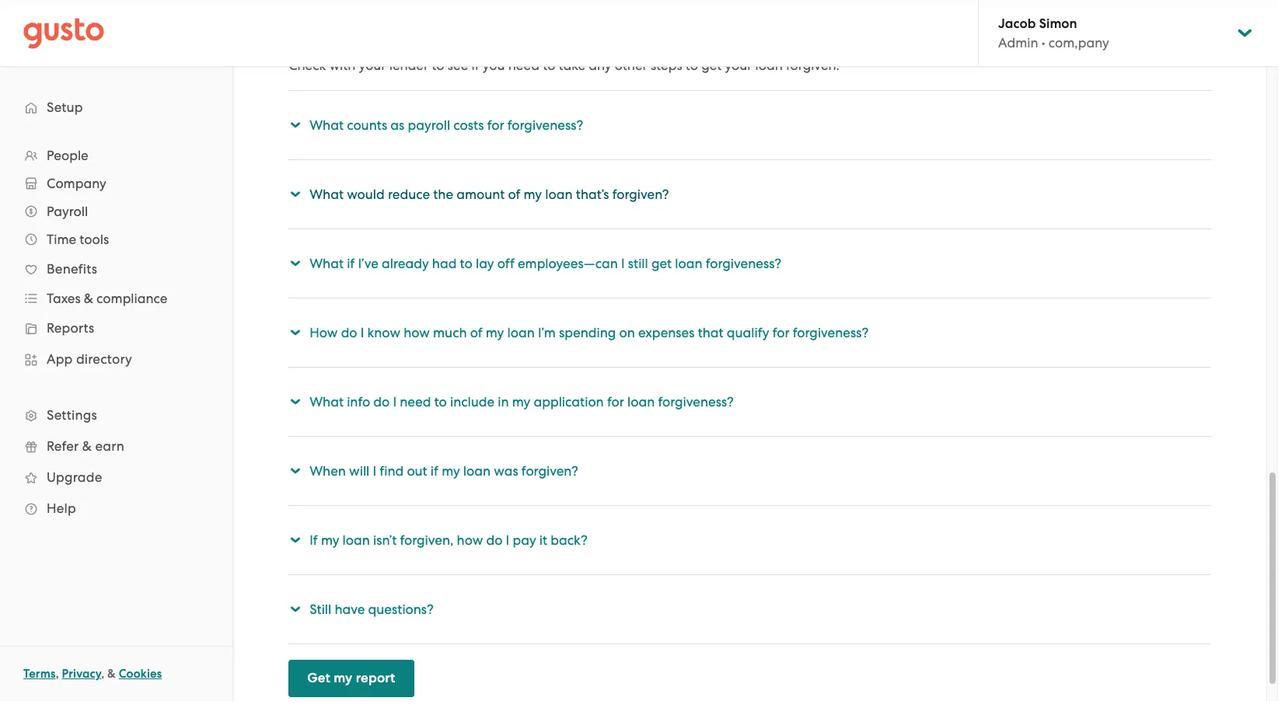 Task type: locate. For each thing, give the bounding box(es) containing it.
still have questions? tab
[[286, 591, 1211, 628]]

loan down on
[[628, 394, 655, 410]]

forgiven? right that's
[[613, 187, 669, 202]]

0 vertical spatial need
[[508, 58, 540, 73]]

refer & earn link
[[16, 432, 217, 460]]

time
[[47, 232, 76, 247]]

1 horizontal spatial your
[[725, 58, 752, 73]]

your right with
[[359, 58, 386, 73]]

&
[[84, 291, 93, 306], [82, 439, 92, 454], [107, 667, 116, 681]]

i left know
[[361, 325, 364, 341]]

0 horizontal spatial of
[[470, 325, 483, 341]]

refer & earn
[[47, 439, 124, 454]]

0 vertical spatial arrow right image
[[286, 395, 305, 409]]

1 horizontal spatial ,
[[101, 667, 104, 681]]

if right out
[[431, 463, 439, 479]]

how right know
[[404, 325, 430, 341]]

spending
[[559, 325, 616, 341]]

what
[[310, 117, 344, 133], [310, 187, 344, 202], [310, 256, 344, 271], [310, 394, 344, 410]]

i left pay
[[506, 533, 509, 548]]

to
[[432, 58, 444, 73], [543, 58, 556, 73], [686, 58, 698, 73], [460, 256, 473, 271], [434, 394, 447, 410]]

arrow right image for how do i know how much of my loan i'm spending on expenses that qualify for forgiveness?
[[286, 326, 305, 339]]

need inside tab
[[400, 394, 431, 410]]

4 what from the top
[[310, 394, 344, 410]]

any
[[589, 58, 612, 73]]

that
[[698, 325, 724, 341]]

0 vertical spatial of
[[508, 187, 521, 202]]

1 vertical spatial how
[[457, 533, 483, 548]]

0 horizontal spatial forgiven?
[[522, 463, 578, 479]]

help link
[[16, 495, 217, 523]]

1 vertical spatial &
[[82, 439, 92, 454]]

what info do i need to include in my application for loan forgiveness?
[[310, 394, 734, 410]]

do
[[341, 325, 357, 341], [373, 394, 390, 410], [486, 533, 503, 548]]

0 vertical spatial for
[[487, 117, 504, 133]]

how
[[404, 325, 430, 341], [457, 533, 483, 548]]

i inside when will i find out if my loan was forgiven? tab
[[373, 463, 376, 479]]

that's
[[576, 187, 609, 202]]

get right still in the top of the page
[[652, 256, 672, 271]]

loan inside 'what would reduce the amount of my loan that's forgiven?' tab
[[545, 187, 573, 202]]

1 horizontal spatial how
[[457, 533, 483, 548]]

the
[[433, 187, 453, 202]]

what for what counts as payroll costs for forgiveness?
[[310, 117, 344, 133]]

terms link
[[23, 667, 56, 681]]

people
[[47, 148, 88, 163]]

of right amount
[[508, 187, 521, 202]]

what left would
[[310, 187, 344, 202]]

my
[[524, 187, 542, 202], [486, 325, 504, 341], [512, 394, 531, 410], [442, 463, 460, 479], [321, 533, 339, 548], [334, 670, 353, 687]]

2 horizontal spatial for
[[773, 325, 790, 341]]

forgiven? right was
[[522, 463, 578, 479]]

& inside dropdown button
[[84, 291, 93, 306]]

arrow right image inside still have questions? tab
[[286, 603, 305, 616]]

2 arrow right image from the top
[[286, 465, 305, 478]]

payroll
[[408, 117, 450, 133]]

gusto navigation element
[[0, 67, 233, 549]]

what left info
[[310, 394, 344, 410]]

list containing people
[[0, 142, 233, 524]]

arrow right image left the how
[[286, 326, 305, 339]]

1 arrow right image from the top
[[286, 395, 305, 409]]

1 horizontal spatial of
[[508, 187, 521, 202]]

jacob
[[998, 16, 1036, 32]]

if
[[310, 533, 318, 548]]

arrow right image for what info do i need to include in my application for loan forgiveness?
[[286, 395, 305, 409]]

loan inside the if my loan isn't forgiven, how do i pay it back? tab
[[343, 533, 370, 548]]

directory
[[76, 351, 132, 367]]

1 horizontal spatial for
[[607, 394, 624, 410]]

arrow right image inside what if i've already had to lay off employees—can i still get loan forgiveness? tab
[[286, 257, 305, 270]]

my right in
[[512, 394, 531, 410]]

1 horizontal spatial need
[[508, 58, 540, 73]]

loan inside what if i've already had to lay off employees—can i still get loan forgiveness? tab
[[675, 256, 703, 271]]

arrow right image left i've
[[286, 257, 305, 270]]

i right will
[[373, 463, 376, 479]]

loan inside what info do i need to include in my application for loan forgiveness? tab
[[628, 394, 655, 410]]

1 vertical spatial get
[[652, 256, 672, 271]]

had
[[432, 256, 457, 271]]

of
[[508, 187, 521, 202], [470, 325, 483, 341]]

1 horizontal spatial do
[[373, 394, 390, 410]]

how inside tab
[[457, 533, 483, 548]]

2 vertical spatial if
[[431, 463, 439, 479]]

what left i've
[[310, 256, 344, 271]]

do right info
[[373, 394, 390, 410]]

do right the how
[[341, 325, 357, 341]]

4 arrow right image from the top
[[286, 326, 305, 339]]

forgiven? for what would reduce the amount of my loan that's forgiven?
[[613, 187, 669, 202]]

2 vertical spatial do
[[486, 533, 503, 548]]

lender
[[389, 58, 429, 73]]

if left i've
[[347, 256, 355, 271]]

forgiven? for when will i find out if my loan was forgiven?
[[522, 463, 578, 479]]

loan right still in the top of the page
[[675, 256, 703, 271]]

1 vertical spatial arrow right image
[[286, 465, 305, 478]]

1 arrow right image from the top
[[286, 119, 305, 132]]

your
[[359, 58, 386, 73], [725, 58, 752, 73]]

loan
[[755, 58, 783, 73], [545, 187, 573, 202], [675, 256, 703, 271], [507, 325, 535, 341], [628, 394, 655, 410], [463, 463, 491, 479], [343, 533, 370, 548]]

arrow right image left 'when'
[[286, 465, 305, 478]]

arrow right image inside what counts as payroll costs for forgiveness? tab
[[286, 119, 305, 132]]

i right info
[[393, 394, 397, 410]]

would
[[347, 187, 385, 202]]

loan left that's
[[545, 187, 573, 202]]

0 horizontal spatial ,
[[56, 667, 59, 681]]

upgrade link
[[16, 463, 217, 491]]

as
[[391, 117, 405, 133]]

what counts as payroll costs for forgiveness?
[[310, 117, 583, 133]]

0 vertical spatial how
[[404, 325, 430, 341]]

for right qualify
[[773, 325, 790, 341]]

arrow right image left still
[[286, 603, 305, 616]]

, left privacy link
[[56, 667, 59, 681]]

benefits link
[[16, 255, 217, 283]]

report
[[356, 670, 395, 687]]

forgiven?
[[613, 187, 669, 202], [522, 463, 578, 479]]

what if i've already had to lay off employees—can i still get loan forgiveness?
[[310, 256, 782, 271]]

do left pay
[[486, 533, 503, 548]]

0 horizontal spatial need
[[400, 394, 431, 410]]

1 horizontal spatial if
[[431, 463, 439, 479]]

1 what from the top
[[310, 117, 344, 133]]

for
[[487, 117, 504, 133], [773, 325, 790, 341], [607, 394, 624, 410]]

arrow right image
[[286, 395, 305, 409], [286, 465, 305, 478]]

,
[[56, 667, 59, 681], [101, 667, 104, 681]]

terms
[[23, 667, 56, 681]]

forgiveness?
[[508, 117, 583, 133], [706, 256, 782, 271], [793, 325, 869, 341], [658, 394, 734, 410]]

arrow right image
[[286, 119, 305, 132], [286, 188, 305, 201], [286, 257, 305, 270], [286, 326, 305, 339], [286, 534, 305, 547], [286, 603, 305, 616]]

& left earn on the bottom of the page
[[82, 439, 92, 454]]

loan left 'i'm' on the left top
[[507, 325, 535, 341]]

arrow right image left would
[[286, 188, 305, 201]]

reports
[[47, 320, 94, 336]]

for right application
[[607, 394, 624, 410]]

forgiven,
[[400, 533, 454, 548]]

time tools button
[[16, 226, 217, 253]]

3 arrow right image from the top
[[286, 257, 305, 270]]

need right 'you'
[[508, 58, 540, 73]]

arrow right image for when will i find out if my loan was forgiven?
[[286, 465, 305, 478]]

2 what from the top
[[310, 187, 344, 202]]

arrow right image left info
[[286, 395, 305, 409]]

need right info
[[400, 394, 431, 410]]

1 horizontal spatial get
[[702, 58, 722, 73]]

get
[[702, 58, 722, 73], [652, 256, 672, 271]]

benefits
[[47, 261, 97, 277]]

1 vertical spatial if
[[347, 256, 355, 271]]

app directory
[[47, 351, 132, 367]]

home image
[[23, 17, 104, 49]]

what for what would reduce the amount of my loan that's forgiven?
[[310, 187, 344, 202]]

know
[[367, 325, 400, 341]]

0 horizontal spatial get
[[652, 256, 672, 271]]

what for what if i've already had to lay off employees—can i still get loan forgiveness?
[[310, 256, 344, 271]]

1 horizontal spatial forgiven?
[[613, 187, 669, 202]]

compliance
[[97, 291, 168, 306]]

questions?
[[368, 602, 434, 617]]

& left cookies
[[107, 667, 116, 681]]

2 horizontal spatial do
[[486, 533, 503, 548]]

•
[[1042, 35, 1046, 51]]

will
[[349, 463, 370, 479]]

0 horizontal spatial your
[[359, 58, 386, 73]]

my right the if
[[321, 533, 339, 548]]

app
[[47, 351, 73, 367]]

com,pany
[[1049, 35, 1109, 51]]

isn't
[[373, 533, 397, 548]]

list
[[0, 142, 233, 524]]

arrow right image for still have questions?
[[286, 603, 305, 616]]

5 arrow right image from the top
[[286, 534, 305, 547]]

off
[[498, 256, 515, 271]]

for right costs
[[487, 117, 504, 133]]

arrow right image inside 'what would reduce the amount of my loan that's forgiven?' tab
[[286, 188, 305, 201]]

arrow right image left the if
[[286, 534, 305, 547]]

1 vertical spatial need
[[400, 394, 431, 410]]

0 vertical spatial &
[[84, 291, 93, 306]]

check
[[289, 58, 326, 73]]

of right much
[[470, 325, 483, 341]]

how right forgiven,
[[457, 533, 483, 548]]

to right steps
[[686, 58, 698, 73]]

i
[[621, 256, 625, 271], [361, 325, 364, 341], [393, 394, 397, 410], [373, 463, 376, 479], [506, 533, 509, 548]]

, left cookies
[[101, 667, 104, 681]]

0 horizontal spatial how
[[404, 325, 430, 341]]

arrow right image inside what info do i need to include in my application for loan forgiveness? tab
[[286, 395, 305, 409]]

arrow right image down check
[[286, 119, 305, 132]]

loan left was
[[463, 463, 491, 479]]

what for what info do i need to include in my application for loan forgiveness?
[[310, 394, 344, 410]]

what left counts
[[310, 117, 344, 133]]

refer
[[47, 439, 79, 454]]

counts
[[347, 117, 387, 133]]

0 vertical spatial get
[[702, 58, 722, 73]]

arrow right image inside how do i know how much of my loan i'm spending on expenses that qualify for forgiveness? tab
[[286, 326, 305, 339]]

how inside tab
[[404, 325, 430, 341]]

i left still in the top of the page
[[621, 256, 625, 271]]

loan left isn't
[[343, 533, 370, 548]]

& right taxes at the left
[[84, 291, 93, 306]]

what info do i need to include in my application for loan forgiveness? tab
[[286, 383, 1211, 421]]

2 arrow right image from the top
[[286, 188, 305, 201]]

my inside tab
[[321, 533, 339, 548]]

arrow right image inside the if my loan isn't forgiven, how do i pay it back? tab
[[286, 534, 305, 547]]

6 arrow right image from the top
[[286, 603, 305, 616]]

get right steps
[[702, 58, 722, 73]]

forgiven.
[[786, 58, 840, 73]]

1 vertical spatial forgiven?
[[522, 463, 578, 479]]

arrow right image for what if i've already had to lay off employees—can i still get loan forgiveness?
[[286, 257, 305, 270]]

out
[[407, 463, 427, 479]]

your up what counts as payroll costs for forgiveness? tab
[[725, 58, 752, 73]]

arrow right image inside when will i find out if my loan was forgiven? tab
[[286, 465, 305, 478]]

2 horizontal spatial if
[[472, 58, 480, 73]]

3 what from the top
[[310, 256, 344, 271]]

0 vertical spatial do
[[341, 325, 357, 341]]

time tools
[[47, 232, 109, 247]]

0 vertical spatial forgiven?
[[613, 187, 669, 202]]

if right see on the left top
[[472, 58, 480, 73]]



Task type: vqa. For each thing, say whether or not it's contained in the screenshot.
What info do I need to include in my application for loan forgiveness? tab
yes



Task type: describe. For each thing, give the bounding box(es) containing it.
& for compliance
[[84, 291, 93, 306]]

1 vertical spatial of
[[470, 325, 483, 341]]

to left include
[[434, 394, 447, 410]]

when will i find out if my loan was forgiven? tab
[[286, 453, 1211, 490]]

taxes & compliance
[[47, 291, 168, 306]]

0 horizontal spatial do
[[341, 325, 357, 341]]

get my report
[[307, 670, 395, 687]]

payroll
[[47, 204, 88, 219]]

lay
[[476, 256, 494, 271]]

reduce
[[388, 187, 430, 202]]

see
[[448, 58, 468, 73]]

steps
[[651, 58, 682, 73]]

check with your lender to see if you need to take any other steps to get your loan forgiven.
[[289, 58, 840, 73]]

include
[[450, 394, 495, 410]]

how
[[310, 325, 338, 341]]

when will i find out if my loan was forgiven?
[[310, 463, 578, 479]]

amount
[[457, 187, 505, 202]]

in
[[498, 394, 509, 410]]

i inside what info do i need to include in my application for loan forgiveness? tab
[[393, 394, 397, 410]]

0 vertical spatial if
[[472, 58, 480, 73]]

do inside tab
[[486, 533, 503, 548]]

costs
[[454, 117, 484, 133]]

cookies button
[[119, 665, 162, 684]]

was
[[494, 463, 518, 479]]

i'm
[[538, 325, 556, 341]]

get
[[307, 670, 330, 687]]

on
[[619, 325, 635, 341]]

to left see on the left top
[[432, 58, 444, 73]]

employees—can
[[518, 256, 618, 271]]

with
[[329, 58, 356, 73]]

back?
[[551, 533, 588, 548]]

my right amount
[[524, 187, 542, 202]]

1 vertical spatial for
[[773, 325, 790, 341]]

people button
[[16, 142, 217, 170]]

find
[[380, 463, 404, 479]]

jacob simon admin • com,pany
[[998, 16, 1109, 51]]

my right 'get' at the left bottom
[[334, 670, 353, 687]]

expenses
[[638, 325, 695, 341]]

2 , from the left
[[101, 667, 104, 681]]

application
[[534, 394, 604, 410]]

help
[[47, 501, 76, 516]]

my right out
[[442, 463, 460, 479]]

loan left forgiven.
[[755, 58, 783, 73]]

what counts as payroll costs for forgiveness? tab
[[286, 107, 1211, 144]]

how do i know how much of my loan i'm spending on expenses that qualify for forgiveness? tab
[[286, 314, 1211, 351]]

tools
[[80, 232, 109, 247]]

1 your from the left
[[359, 58, 386, 73]]

what would reduce the amount of my loan that's forgiven?
[[310, 187, 669, 202]]

i inside tab
[[506, 533, 509, 548]]

it
[[540, 533, 548, 548]]

get my report link
[[289, 660, 414, 698]]

i've
[[358, 256, 379, 271]]

0 horizontal spatial for
[[487, 117, 504, 133]]

what would reduce the amount of my loan that's forgiven? tab
[[286, 176, 1211, 213]]

payroll button
[[16, 198, 217, 226]]

still
[[628, 256, 648, 271]]

have
[[335, 602, 365, 617]]

arrow right image for if my loan isn't forgiven, how do i pay it back?
[[286, 534, 305, 547]]

much
[[433, 325, 467, 341]]

1 , from the left
[[56, 667, 59, 681]]

taxes & compliance button
[[16, 285, 217, 313]]

settings
[[47, 407, 97, 423]]

loan inside when will i find out if my loan was forgiven? tab
[[463, 463, 491, 479]]

settings link
[[16, 401, 217, 429]]

to left lay
[[460, 256, 473, 271]]

what if i've already had to lay off employees—can i still get loan forgiveness? tab
[[286, 245, 1211, 282]]

upgrade
[[47, 470, 102, 485]]

my right much
[[486, 325, 504, 341]]

to left take
[[543, 58, 556, 73]]

how do i know how much of my loan i'm spending on expenses that qualify for forgiveness?
[[310, 325, 869, 341]]

2 vertical spatial &
[[107, 667, 116, 681]]

company
[[47, 176, 106, 191]]

when
[[310, 463, 346, 479]]

setup
[[47, 100, 83, 115]]

i inside how do i know how much of my loan i'm spending on expenses that qualify for forgiveness? tab
[[361, 325, 364, 341]]

arrow right image for what would reduce the amount of my loan that's forgiven?
[[286, 188, 305, 201]]

loan inside how do i know how much of my loan i'm spending on expenses that qualify for forgiveness? tab
[[507, 325, 535, 341]]

get inside tab
[[652, 256, 672, 271]]

2 your from the left
[[725, 58, 752, 73]]

already
[[382, 256, 429, 271]]

reports link
[[16, 314, 217, 342]]

2 vertical spatial for
[[607, 394, 624, 410]]

admin
[[998, 35, 1039, 51]]

you
[[483, 58, 505, 73]]

app directory link
[[16, 345, 217, 373]]

simon
[[1039, 16, 1077, 32]]

terms , privacy , & cookies
[[23, 667, 162, 681]]

info
[[347, 394, 370, 410]]

privacy link
[[62, 667, 101, 681]]

& for earn
[[82, 439, 92, 454]]

0 horizontal spatial if
[[347, 256, 355, 271]]

cookies
[[119, 667, 162, 681]]

if my loan isn't forgiven, how do i pay it back?
[[310, 533, 588, 548]]

earn
[[95, 439, 124, 454]]

1 vertical spatial do
[[373, 394, 390, 410]]

i inside what if i've already had to lay off employees—can i still get loan forgiveness? tab
[[621, 256, 625, 271]]

if my loan isn't forgiven, how do i pay it back? tab
[[286, 522, 1211, 559]]

take
[[559, 58, 586, 73]]

privacy
[[62, 667, 101, 681]]

taxes
[[47, 291, 81, 306]]

setup link
[[16, 93, 217, 121]]

arrow right image for what counts as payroll costs for forgiveness?
[[286, 119, 305, 132]]

still have questions?
[[310, 602, 434, 617]]



